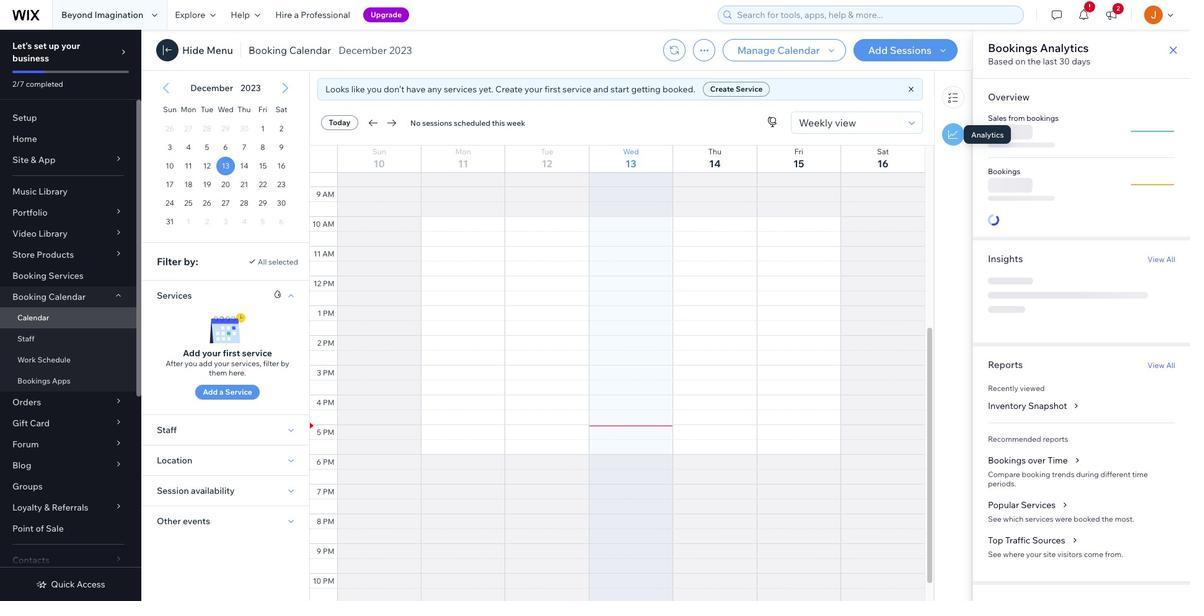 Task type: locate. For each thing, give the bounding box(es) containing it.
1 vertical spatial add
[[183, 348, 200, 359]]

looks
[[325, 84, 350, 95]]

0 horizontal spatial grid
[[149, 71, 302, 242]]

alert containing december
[[187, 82, 265, 94]]

0 horizontal spatial create
[[496, 84, 523, 95]]

am down '9 am'
[[323, 219, 334, 229]]

8
[[261, 143, 265, 152], [317, 517, 321, 526]]

add
[[199, 359, 212, 368]]

1 see from the top
[[988, 515, 1002, 524]]

1 horizontal spatial booking calendar
[[249, 44, 331, 56]]

pm up the '6 pm'
[[323, 428, 334, 437]]

imagination
[[95, 9, 143, 20]]

bookings apps link
[[0, 371, 136, 392]]

pm for 6 pm
[[323, 458, 334, 467]]

7
[[242, 143, 246, 152], [317, 487, 321, 497]]

fri inside 'row'
[[258, 105, 267, 114]]

0 vertical spatial services
[[49, 270, 84, 281]]

sat for sat 16
[[877, 147, 889, 156]]

0 horizontal spatial 13
[[222, 161, 230, 170]]

pm down 1 pm
[[323, 339, 334, 348]]

row group
[[149, 120, 302, 242]]

0 horizontal spatial analytics
[[972, 130, 1004, 139]]

1 horizontal spatial sat
[[877, 147, 889, 156]]

9 up 23
[[279, 143, 284, 152]]

6 up 7 pm
[[317, 458, 321, 467]]

booking down store
[[12, 270, 47, 281]]

booking calendar inside dropdown button
[[12, 291, 86, 303]]

& for loyalty
[[44, 502, 50, 513]]

mon down hide
[[181, 105, 196, 114]]

during
[[1076, 470, 1099, 479]]

bookings down sales
[[988, 167, 1021, 176]]

22
[[259, 180, 267, 189]]

first inside add your first service after you add your services, filter by them here.
[[223, 348, 240, 359]]

0 vertical spatial 1
[[261, 124, 265, 133]]

library for music library
[[39, 186, 68, 197]]

booking inside dropdown button
[[12, 291, 47, 303]]

view for reports
[[1148, 361, 1165, 370]]

0 vertical spatial 6
[[223, 143, 228, 152]]

0 vertical spatial 30
[[1060, 56, 1070, 67]]

services right "any"
[[444, 84, 477, 95]]

forum
[[12, 439, 39, 450]]

service inside add your first service after you add your services, filter by them here.
[[242, 348, 272, 359]]

analytics
[[1040, 41, 1089, 55], [972, 130, 1004, 139]]

menu
[[935, 79, 972, 153]]

recommended reports
[[988, 435, 1068, 444]]

pm down 7 pm
[[323, 517, 334, 526]]

add inside add your first service after you add your services, filter by them here.
[[183, 348, 200, 359]]

the inside bookings analytics based on the last 30 days
[[1028, 56, 1041, 67]]

3
[[168, 143, 172, 152], [317, 368, 321, 378]]

add inside button
[[868, 44, 888, 56]]

30
[[1060, 56, 1070, 67], [277, 198, 286, 208]]

0 horizontal spatial 2023
[[241, 82, 261, 94]]

11 up 18
[[185, 161, 192, 170]]

8 pm from the top
[[323, 487, 334, 497]]

booked
[[1074, 515, 1100, 524]]

1 vertical spatial view all link
[[1148, 360, 1175, 371]]

11 am
[[314, 249, 334, 259]]

selected
[[269, 257, 298, 266]]

gift
[[12, 418, 28, 429]]

you inside add your first service after you add your services, filter by them here.
[[185, 359, 197, 368]]

sessions
[[890, 44, 932, 56]]

1 vertical spatial view
[[1148, 361, 1165, 370]]

2 horizontal spatial 2
[[1117, 4, 1120, 12]]

have
[[406, 84, 426, 95]]

bookings for over
[[988, 455, 1026, 466]]

calendar right manage
[[778, 44, 820, 56]]

sun inside 'row'
[[163, 105, 177, 114]]

view all
[[1148, 255, 1175, 264], [1148, 361, 1175, 370]]

quick
[[51, 579, 75, 590]]

add inside button
[[203, 387, 218, 397]]

service down manage
[[736, 84, 763, 94]]

pm down 2 pm at the bottom of page
[[323, 368, 334, 378]]

1 vertical spatial sun
[[372, 147, 386, 156]]

bookings for analytics
[[988, 41, 1038, 55]]

first
[[545, 84, 561, 95], [223, 348, 240, 359]]

create
[[496, 84, 523, 95], [710, 84, 734, 94]]

booked.
[[663, 84, 696, 95]]

1 horizontal spatial analytics
[[1040, 41, 1089, 55]]

4 down 3 pm
[[317, 398, 321, 407]]

help
[[231, 9, 250, 20]]

0 vertical spatial analytics
[[1040, 41, 1089, 55]]

view all link for insights
[[1148, 254, 1175, 265]]

sun for 10
[[372, 147, 386, 156]]

1 view all from the top
[[1148, 255, 1175, 264]]

1 vertical spatial 30
[[277, 198, 286, 208]]

pm for 1 pm
[[323, 309, 334, 318]]

2023 up sun mon tue wed thu
[[241, 82, 261, 94]]

1 vertical spatial booking
[[12, 270, 47, 281]]

create service button
[[703, 82, 770, 97]]

viewed
[[1020, 384, 1045, 393]]

from
[[1009, 113, 1025, 123]]

service left 'and'
[[563, 84, 592, 95]]

december
[[339, 44, 387, 56], [191, 82, 233, 94]]

2 horizontal spatial 11
[[458, 157, 468, 170]]

1 vertical spatial 8
[[317, 517, 321, 526]]

a inside button
[[219, 387, 224, 397]]

& inside site & app popup button
[[31, 154, 36, 166]]

30 inside row group
[[277, 198, 286, 208]]

3 for 3 pm
[[317, 368, 321, 378]]

referrals
[[52, 502, 88, 513]]

last
[[1043, 56, 1058, 67]]

analytics up last
[[1040, 41, 1089, 55]]

0 horizontal spatial 2
[[279, 124, 283, 133]]

point
[[12, 523, 34, 534]]

your right up on the left top
[[61, 40, 80, 51]]

1 horizontal spatial &
[[44, 502, 50, 513]]

2 vertical spatial am
[[323, 249, 334, 259]]

alert
[[187, 82, 265, 94]]

0 vertical spatial tue
[[201, 105, 213, 114]]

8 up 22
[[261, 143, 265, 152]]

row containing sun
[[161, 97, 291, 120]]

4 up 18
[[186, 143, 191, 152]]

view for insights
[[1148, 255, 1165, 264]]

3 am from the top
[[323, 249, 334, 259]]

0 horizontal spatial wed
[[218, 105, 234, 114]]

2 view all from the top
[[1148, 361, 1175, 370]]

pm up 2 pm at the bottom of page
[[323, 309, 334, 318]]

pm up 8 pm
[[323, 487, 334, 497]]

1 vertical spatial first
[[223, 348, 240, 359]]

10 for 10 am
[[313, 219, 321, 229]]

4 pm
[[317, 398, 334, 407]]

scheduled
[[454, 118, 491, 127]]

1 vertical spatial booking calendar
[[12, 291, 86, 303]]

bookings down work
[[17, 376, 50, 386]]

2/7
[[12, 79, 24, 89]]

9 up 10 pm at left bottom
[[317, 547, 321, 556]]

10 pm
[[313, 577, 334, 586]]

1 vertical spatial thu
[[708, 147, 722, 156]]

row containing 1
[[161, 120, 291, 138]]

row containing 24
[[161, 194, 291, 213]]

point of sale
[[12, 523, 64, 534]]

analytics inside bookings analytics based on the last 30 days
[[1040, 41, 1089, 55]]

14 inside row group
[[240, 161, 248, 170]]

december for december 2023
[[339, 44, 387, 56]]

0 horizontal spatial fri
[[258, 105, 267, 114]]

staff up work
[[17, 334, 34, 343]]

10 pm from the top
[[323, 547, 334, 556]]

tue 12
[[541, 147, 553, 170]]

hide
[[182, 44, 204, 56]]

1 view from the top
[[1148, 255, 1165, 264]]

11 down 10 am on the left of the page
[[314, 249, 321, 259]]

services button
[[157, 288, 192, 303]]

services,
[[231, 359, 261, 368]]

3 for 3
[[168, 143, 172, 152]]

&
[[31, 154, 36, 166], [44, 502, 50, 513]]

30 right last
[[1060, 56, 1070, 67]]

1 horizontal spatial the
[[1102, 515, 1113, 524]]

session availability button
[[157, 484, 235, 498]]

9 pm from the top
[[323, 517, 334, 526]]

services up booking calendar dropdown button
[[49, 270, 84, 281]]

pm for 10 pm
[[323, 577, 334, 586]]

1 horizontal spatial staff
[[157, 425, 177, 436]]

video library
[[12, 228, 68, 239]]

0 vertical spatial you
[[367, 84, 382, 95]]

0 vertical spatial view
[[1148, 255, 1165, 264]]

the left most.
[[1102, 515, 1113, 524]]

0 vertical spatial sat
[[276, 105, 287, 114]]

1 view all link from the top
[[1148, 254, 1175, 265]]

pm down 5 pm at the bottom
[[323, 458, 334, 467]]

your up them
[[202, 348, 221, 359]]

1 horizontal spatial sun
[[372, 147, 386, 156]]

1 vertical spatial service
[[242, 348, 272, 359]]

services down filter by:
[[157, 290, 192, 301]]

upgrade button
[[363, 7, 409, 22]]

analytics down sales
[[972, 130, 1004, 139]]

7 down the '6 pm'
[[317, 487, 321, 497]]

loyalty
[[12, 502, 42, 513]]

grid containing december
[[149, 71, 302, 242]]

0 vertical spatial the
[[1028, 56, 1041, 67]]

2 vertical spatial 9
[[317, 547, 321, 556]]

calendar down the booking services link
[[49, 291, 86, 303]]

am for 11 am
[[323, 249, 334, 259]]

1 down the 12 pm
[[318, 309, 321, 318]]

calendar inside button
[[778, 44, 820, 56]]

0 horizontal spatial services
[[49, 270, 84, 281]]

0 horizontal spatial december
[[191, 82, 233, 94]]

11 down no sessions scheduled this week
[[458, 157, 468, 170]]

30 down 23
[[277, 198, 286, 208]]

sat for sat
[[276, 105, 287, 114]]

pm down 8 pm
[[323, 547, 334, 556]]

12 inside row group
[[203, 161, 211, 170]]

fri inside fri 15
[[795, 147, 804, 156]]

1 horizontal spatial 16
[[878, 157, 889, 170]]

all selected
[[258, 257, 298, 266]]

bookings inside bookings analytics based on the last 30 days
[[988, 41, 1038, 55]]

0 vertical spatial see
[[988, 515, 1002, 524]]

services up see which services were booked the most. in the bottom of the page
[[1021, 500, 1056, 511]]

3 inside 'row'
[[168, 143, 172, 152]]

1 vertical spatial see
[[988, 550, 1002, 559]]

am up 10 am on the left of the page
[[323, 190, 334, 199]]

see down top
[[988, 550, 1002, 559]]

bookings up compare
[[988, 455, 1026, 466]]

am up the 12 pm
[[323, 249, 334, 259]]

pm for 4 pm
[[323, 398, 334, 407]]

pm down 9 pm
[[323, 577, 334, 586]]

first up here.
[[223, 348, 240, 359]]

0 horizontal spatial sat
[[276, 105, 287, 114]]

booking for booking calendar dropdown button
[[12, 291, 47, 303]]

3 up 4 pm
[[317, 368, 321, 378]]

5 up 19
[[205, 143, 209, 152]]

pm up 5 pm at the bottom
[[323, 398, 334, 407]]

grid containing 10
[[310, 0, 934, 601]]

compare
[[988, 470, 1020, 479]]

1 horizontal spatial 12
[[314, 279, 321, 288]]

3 pm from the top
[[323, 339, 334, 348]]

booking for the booking services link
[[12, 270, 47, 281]]

0 vertical spatial a
[[294, 9, 299, 20]]

7 pm from the top
[[323, 458, 334, 467]]

8 up 9 pm
[[317, 517, 321, 526]]

6 inside 'row'
[[223, 143, 228, 152]]

first left 'and'
[[545, 84, 561, 95]]

availability
[[191, 485, 235, 497]]

insights
[[988, 253, 1023, 265]]

a right hire
[[294, 9, 299, 20]]

service down here.
[[225, 387, 252, 397]]

0 horizontal spatial a
[[219, 387, 224, 397]]

2 vertical spatial services
[[1021, 500, 1056, 511]]

1 horizontal spatial grid
[[310, 0, 934, 601]]

4
[[186, 143, 191, 152], [317, 398, 321, 407]]

2 vertical spatial booking
[[12, 291, 47, 303]]

library inside music library link
[[39, 186, 68, 197]]

0 horizontal spatial 6
[[223, 143, 228, 152]]

2
[[1117, 4, 1120, 12], [279, 124, 283, 133], [317, 339, 321, 348]]

7 inside row group
[[242, 143, 246, 152]]

explore
[[175, 9, 205, 20]]

2 am from the top
[[323, 219, 334, 229]]

traffic
[[1005, 535, 1031, 546]]

0 horizontal spatial service
[[242, 348, 272, 359]]

8 inside 'row'
[[261, 143, 265, 152]]

1 up 22
[[261, 124, 265, 133]]

0 vertical spatial 8
[[261, 143, 265, 152]]

fri for fri 15
[[795, 147, 804, 156]]

services inside sidebar element
[[49, 270, 84, 281]]

1 vertical spatial sat
[[877, 147, 889, 156]]

the right on
[[1028, 56, 1041, 67]]

create right yet.
[[496, 84, 523, 95]]

0 horizontal spatial 11
[[185, 161, 192, 170]]

booking down hire
[[249, 44, 287, 56]]

2 library from the top
[[39, 228, 68, 239]]

booking down the booking services
[[12, 291, 47, 303]]

0 vertical spatial view all
[[1148, 255, 1175, 264]]

& right site
[[31, 154, 36, 166]]

a
[[294, 9, 299, 20], [219, 387, 224, 397]]

library up products
[[39, 228, 68, 239]]

pm for 12 pm
[[323, 279, 334, 288]]

0 vertical spatial view all link
[[1148, 254, 1175, 265]]

6 up wednesday, december 13, 2023 cell
[[223, 143, 228, 152]]

alert inside grid
[[187, 82, 265, 94]]

filter
[[157, 255, 182, 268]]

1 horizontal spatial you
[[367, 84, 382, 95]]

4 pm from the top
[[323, 368, 334, 378]]

you left add at the bottom left of the page
[[185, 359, 197, 368]]

1 vertical spatial december
[[191, 82, 233, 94]]

time
[[1048, 455, 1068, 466]]

wed inside 'row'
[[218, 105, 234, 114]]

bookings up on
[[988, 41, 1038, 55]]

1 vertical spatial 1
[[318, 309, 321, 318]]

2023 down upgrade button
[[389, 44, 412, 56]]

apps
[[52, 376, 71, 386]]

a for service
[[219, 387, 224, 397]]

service up here.
[[242, 348, 272, 359]]

blog
[[12, 460, 31, 471]]

0 vertical spatial 7
[[242, 143, 246, 152]]

0 horizontal spatial &
[[31, 154, 36, 166]]

1 vertical spatial staff
[[157, 425, 177, 436]]

a for professional
[[294, 9, 299, 20]]

2 view all link from the top
[[1148, 360, 1175, 371]]

recently
[[988, 384, 1019, 393]]

1 horizontal spatial 5
[[317, 428, 321, 437]]

see down the popular
[[988, 515, 1002, 524]]

contacts
[[12, 555, 50, 566]]

9 inside row group
[[279, 143, 284, 152]]

staff up location
[[157, 425, 177, 436]]

booking calendar down hire
[[249, 44, 331, 56]]

0 vertical spatial 5
[[205, 143, 209, 152]]

1 am from the top
[[323, 190, 334, 199]]

after
[[166, 359, 183, 368]]

row
[[161, 97, 291, 120], [161, 120, 291, 138], [161, 138, 291, 157], [310, 146, 925, 173], [161, 157, 291, 175], [161, 175, 291, 194], [161, 194, 291, 213]]

location
[[157, 455, 192, 466]]

overview
[[988, 91, 1030, 103]]

music library
[[12, 186, 68, 197]]

1 vertical spatial the
[[1102, 515, 1113, 524]]

home link
[[0, 128, 136, 149]]

4 inside 'row'
[[186, 143, 191, 152]]

5 pm
[[317, 428, 334, 437]]

pm for 2 pm
[[323, 339, 334, 348]]

0 horizontal spatial 4
[[186, 143, 191, 152]]

fri for fri
[[258, 105, 267, 114]]

1 horizontal spatial 30
[[1060, 56, 1070, 67]]

0 horizontal spatial service
[[225, 387, 252, 397]]

0 vertical spatial 2023
[[389, 44, 412, 56]]

december up sun mon tue wed thu
[[191, 82, 233, 94]]

11 pm from the top
[[323, 577, 334, 586]]

see for popular services
[[988, 515, 1002, 524]]

9 for 9 pm
[[317, 547, 321, 556]]

library inside video library popup button
[[39, 228, 68, 239]]

you
[[367, 84, 382, 95], [185, 359, 197, 368]]

booking
[[249, 44, 287, 56], [12, 270, 47, 281], [12, 291, 47, 303]]

11
[[458, 157, 468, 170], [185, 161, 192, 170], [314, 249, 321, 259]]

1 horizontal spatial 3
[[317, 368, 321, 378]]

10 for 10 pm
[[313, 577, 321, 586]]

mon down no sessions scheduled this week
[[455, 147, 471, 156]]

menu
[[207, 44, 233, 56]]

0 horizontal spatial staff
[[17, 334, 34, 343]]

site
[[12, 154, 29, 166]]

pm for 3 pm
[[323, 368, 334, 378]]

& right the loyalty
[[44, 502, 50, 513]]

pm up 1 pm
[[323, 279, 334, 288]]

2 horizontal spatial add
[[868, 44, 888, 56]]

5 down 4 pm
[[317, 428, 321, 437]]

bookings inside sidebar element
[[17, 376, 50, 386]]

see which services were booked the most.
[[988, 515, 1135, 524]]

calendar link
[[0, 308, 136, 329]]

products
[[37, 249, 74, 260]]

create right 'booked.'
[[710, 84, 734, 94]]

bookings for apps
[[17, 376, 50, 386]]

9 up 10 am on the left of the page
[[316, 190, 321, 199]]

a down them
[[219, 387, 224, 397]]

7 up 21
[[242, 143, 246, 152]]

grid
[[310, 0, 934, 601], [149, 71, 302, 242]]

1 horizontal spatial 13
[[626, 157, 637, 170]]

1 vertical spatial 4
[[317, 398, 321, 407]]

filter by:
[[157, 255, 198, 268]]

6 for 6
[[223, 143, 228, 152]]

1 vertical spatial &
[[44, 502, 50, 513]]

3 up 17
[[168, 143, 172, 152]]

view all link for reports
[[1148, 360, 1175, 371]]

staff inside staff link
[[17, 334, 34, 343]]

you right like
[[367, 84, 382, 95]]

& inside the loyalty & referrals popup button
[[44, 502, 50, 513]]

services down popular services
[[1025, 515, 1054, 524]]

1 horizontal spatial fri
[[795, 147, 804, 156]]

5 for 5 pm
[[317, 428, 321, 437]]

6 for 6 pm
[[317, 458, 321, 467]]

6 pm from the top
[[323, 428, 334, 437]]

session availability
[[157, 485, 235, 497]]

1 vertical spatial fri
[[795, 147, 804, 156]]

0 vertical spatial 9
[[279, 143, 284, 152]]

december up like
[[339, 44, 387, 56]]

1 vertical spatial wed
[[623, 147, 639, 156]]

28
[[240, 198, 249, 208]]

pm for 7 pm
[[323, 487, 334, 497]]

0 vertical spatial &
[[31, 154, 36, 166]]

loyalty & referrals button
[[0, 497, 136, 518]]

1 for 1 pm
[[318, 309, 321, 318]]

today
[[329, 118, 351, 127]]

1 pm from the top
[[323, 279, 334, 288]]

1 vertical spatial 7
[[317, 487, 321, 497]]

0 horizontal spatial 5
[[205, 143, 209, 152]]

library up portfolio dropdown button
[[39, 186, 68, 197]]

1 library from the top
[[39, 186, 68, 197]]

booking calendar down the booking services
[[12, 291, 86, 303]]

None field
[[795, 112, 905, 133]]

1 horizontal spatial 14
[[709, 157, 721, 170]]

0 vertical spatial library
[[39, 186, 68, 197]]

0 horizontal spatial 3
[[168, 143, 172, 152]]

1 vertical spatial library
[[39, 228, 68, 239]]

2 view from the top
[[1148, 361, 1165, 370]]

2 see from the top
[[988, 550, 1002, 559]]

let's
[[12, 40, 32, 51]]

add
[[868, 44, 888, 56], [183, 348, 200, 359], [203, 387, 218, 397]]

2 pm from the top
[[323, 309, 334, 318]]

store products button
[[0, 244, 136, 265]]

inventory snapshot link
[[988, 401, 1082, 412]]

8 for 8 pm
[[317, 517, 321, 526]]

1 horizontal spatial 1
[[318, 309, 321, 318]]

5 pm from the top
[[323, 398, 334, 407]]

compare booking trends during different time periods.
[[988, 470, 1148, 489]]



Task type: describe. For each thing, give the bounding box(es) containing it.
hire a professional link
[[268, 0, 358, 30]]

booking calendar button
[[0, 286, 136, 308]]

inventory
[[988, 401, 1027, 412]]

0 horizontal spatial thu
[[238, 105, 251, 114]]

5 for 5
[[205, 143, 209, 152]]

no
[[410, 118, 421, 127]]

don't
[[384, 84, 405, 95]]

see where your site visitors come from.
[[988, 550, 1124, 559]]

0 vertical spatial services
[[444, 84, 477, 95]]

pm for 8 pm
[[323, 517, 334, 526]]

schedule
[[38, 355, 71, 365]]

am for 9 am
[[323, 190, 334, 199]]

18
[[184, 180, 193, 189]]

wednesday, december 13, 2023 cell
[[216, 157, 235, 175]]

video
[[12, 228, 37, 239]]

setup
[[12, 112, 37, 123]]

days
[[1072, 56, 1091, 67]]

your up week
[[525, 84, 543, 95]]

create inside button
[[710, 84, 734, 94]]

calendar down hire a professional link
[[289, 44, 331, 56]]

1 vertical spatial analytics
[[972, 130, 1004, 139]]

1 horizontal spatial services
[[157, 290, 192, 301]]

13 inside the wed 13
[[626, 157, 637, 170]]

setup link
[[0, 107, 136, 128]]

11 for 11 am
[[314, 249, 321, 259]]

pm for 5 pm
[[323, 428, 334, 437]]

1 horizontal spatial services
[[1025, 515, 1054, 524]]

manage calendar
[[738, 44, 820, 56]]

10 for 10
[[166, 161, 174, 170]]

staff for staff link
[[17, 334, 34, 343]]

20
[[221, 180, 230, 189]]

12 for 12 pm
[[314, 279, 321, 288]]

hide menu button
[[156, 39, 233, 61]]

hire a professional
[[275, 9, 350, 20]]

all for insights
[[1167, 255, 1175, 264]]

manage calendar button
[[723, 39, 846, 61]]

1 horizontal spatial service
[[736, 84, 763, 94]]

different
[[1101, 470, 1131, 479]]

video library button
[[0, 223, 136, 244]]

view all for insights
[[1148, 255, 1175, 264]]

1 vertical spatial tue
[[541, 147, 553, 156]]

add a service button
[[195, 385, 260, 400]]

over
[[1028, 455, 1046, 466]]

am for 10 am
[[323, 219, 334, 229]]

7 for 7
[[242, 143, 246, 152]]

portfolio
[[12, 207, 48, 218]]

1 horizontal spatial first
[[545, 84, 561, 95]]

staff button
[[157, 423, 177, 438]]

add a service
[[203, 387, 252, 397]]

all for reports
[[1167, 361, 1175, 370]]

9 pm
[[317, 547, 334, 556]]

groups
[[12, 481, 43, 492]]

by
[[281, 359, 289, 368]]

row containing 3
[[161, 138, 291, 157]]

app
[[38, 154, 56, 166]]

based
[[988, 56, 1014, 67]]

booking
[[1022, 470, 1051, 479]]

9 for 9
[[279, 143, 284, 152]]

professional
[[301, 9, 350, 20]]

popular services
[[988, 500, 1056, 511]]

7 for 7 pm
[[317, 487, 321, 497]]

trends
[[1052, 470, 1075, 479]]

top
[[988, 535, 1003, 546]]

add for sessions
[[868, 44, 888, 56]]

1 pm
[[318, 309, 334, 318]]

up
[[49, 40, 59, 51]]

forum button
[[0, 434, 136, 455]]

8 for 8
[[261, 143, 265, 152]]

10 inside "sun 10"
[[374, 157, 385, 170]]

popular services link
[[988, 500, 1175, 511]]

looks like you don't have any services yet. create your first service and start getting booked.
[[325, 84, 696, 95]]

1 horizontal spatial 2023
[[389, 44, 412, 56]]

calendar inside dropdown button
[[49, 291, 86, 303]]

pm for 9 pm
[[323, 547, 334, 556]]

your right add at the bottom left of the page
[[214, 359, 230, 368]]

services for booking services
[[49, 270, 84, 281]]

3 pm
[[317, 368, 334, 378]]

see for top traffic sources
[[988, 550, 1002, 559]]

1 horizontal spatial wed
[[623, 147, 639, 156]]

completed
[[26, 79, 63, 89]]

of
[[36, 523, 44, 534]]

work schedule link
[[0, 350, 136, 371]]

quick access button
[[36, 579, 105, 590]]

sidebar element
[[0, 30, 141, 601]]

15 inside row group
[[259, 161, 267, 170]]

12 pm
[[314, 279, 334, 288]]

here.
[[229, 368, 246, 378]]

work schedule
[[17, 355, 71, 365]]

bookings over time
[[988, 455, 1068, 466]]

booking services
[[12, 270, 84, 281]]

inventory snapshot
[[988, 401, 1067, 412]]

11 for 11
[[185, 161, 192, 170]]

row containing 17
[[161, 175, 291, 194]]

loyalty & referrals
[[12, 502, 88, 513]]

& for site
[[31, 154, 36, 166]]

sun for mon
[[163, 105, 177, 114]]

help button
[[223, 0, 268, 30]]

add for your
[[183, 348, 200, 359]]

0 horizontal spatial 16
[[277, 161, 286, 170]]

mon 11
[[455, 147, 471, 170]]

today button
[[321, 115, 358, 130]]

12 inside tue 12
[[542, 157, 552, 170]]

upgrade
[[371, 10, 402, 19]]

hide menu
[[182, 44, 233, 56]]

sun 10
[[372, 147, 386, 170]]

0 vertical spatial booking
[[249, 44, 287, 56]]

19
[[203, 180, 211, 189]]

13 inside cell
[[222, 161, 230, 170]]

services for popular services
[[1021, 500, 1056, 511]]

mon inside 'row'
[[181, 105, 196, 114]]

24
[[166, 198, 174, 208]]

11 inside "mon 11"
[[458, 157, 468, 170]]

your left site
[[1026, 550, 1042, 559]]

staff for staff button
[[157, 425, 177, 436]]

beyond imagination
[[61, 9, 143, 20]]

your inside let's set up your business
[[61, 40, 80, 51]]

sales from bookings
[[988, 113, 1059, 123]]

any
[[428, 84, 442, 95]]

27
[[221, 198, 230, 208]]

week
[[507, 118, 525, 127]]

23
[[277, 180, 286, 189]]

21
[[240, 180, 248, 189]]

them
[[209, 368, 227, 378]]

2 inside button
[[1117, 4, 1120, 12]]

manage
[[738, 44, 775, 56]]

1 horizontal spatial mon
[[455, 147, 471, 156]]

orders button
[[0, 392, 136, 413]]

wed 13
[[623, 147, 639, 170]]

on
[[1016, 56, 1026, 67]]

work
[[17, 355, 36, 365]]

site & app
[[12, 154, 56, 166]]

Search for tools, apps, help & more... field
[[733, 6, 1020, 24]]

add for a
[[203, 387, 218, 397]]

december 2023
[[339, 44, 412, 56]]

december for december
[[191, 82, 233, 94]]

library for video library
[[39, 228, 68, 239]]

1 horizontal spatial service
[[563, 84, 592, 95]]

14 inside thu 14
[[709, 157, 721, 170]]

16 inside sat 16
[[878, 157, 889, 170]]

2 vertical spatial 2
[[317, 339, 321, 348]]

row group containing 1
[[149, 120, 302, 242]]

getting
[[631, 84, 661, 95]]

4 for 4
[[186, 143, 191, 152]]

4 for 4 pm
[[317, 398, 321, 407]]

bookings apps
[[17, 376, 71, 386]]

business
[[12, 53, 49, 64]]

1 vertical spatial 2023
[[241, 82, 261, 94]]

1 vertical spatial service
[[225, 387, 252, 397]]

bookings
[[1027, 113, 1059, 123]]

1 horizontal spatial 15
[[794, 157, 805, 170]]

view all for reports
[[1148, 361, 1175, 370]]

calendar down booking calendar dropdown button
[[17, 313, 49, 322]]

1 for 1
[[261, 124, 265, 133]]

12 for 12
[[203, 161, 211, 170]]

point of sale link
[[0, 518, 136, 539]]

30 inside bookings analytics based on the last 30 days
[[1060, 56, 1070, 67]]

music
[[12, 186, 37, 197]]

9 for 9 am
[[316, 190, 321, 199]]



Task type: vqa. For each thing, say whether or not it's contained in the screenshot.


